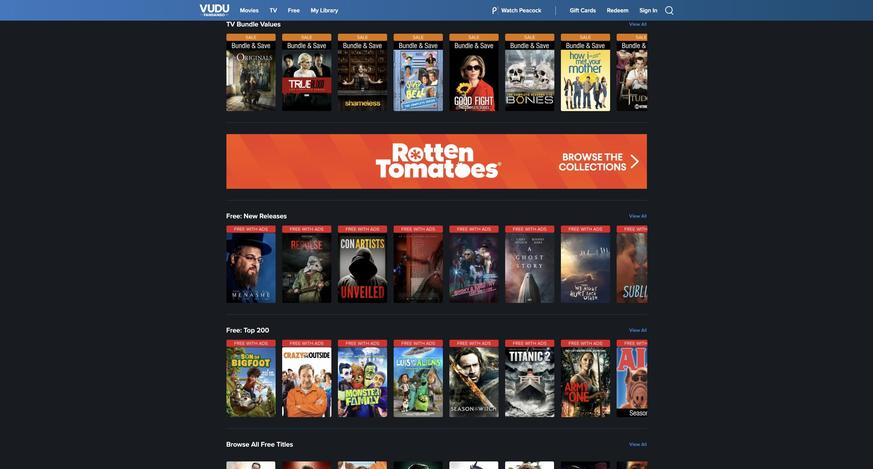 Task type: vqa. For each thing, say whether or not it's contained in the screenshot.
release
no



Task type: locate. For each thing, give the bounding box(es) containing it.
clinic image
[[394, 233, 443, 303]]

1 vertical spatial tv
[[226, 20, 235, 29]]

free right tv link
[[288, 7, 300, 14]]

view all for free: top 200
[[629, 328, 647, 334]]

freewithads image for season of the witch image at the bottom right
[[449, 340, 499, 347]]

top
[[244, 327, 255, 335]]

true blood: the complete series (bundle) image
[[282, 41, 331, 111]]

view all
[[629, 21, 647, 27], [629, 213, 647, 219], [629, 328, 647, 334], [629, 442, 647, 448]]

titanic ii image
[[505, 348, 554, 418]]

free
[[288, 7, 300, 14], [261, 441, 275, 449]]

0 vertical spatial tv
[[270, 7, 277, 14]]

how i met your mother: the complete series (bundle) image
[[561, 41, 610, 111]]

1 view all link from the top
[[629, 21, 647, 28]]

free: top 200 link
[[226, 326, 270, 336]]

3 sale image from the left
[[338, 34, 387, 41]]

all for values
[[641, 21, 647, 27]]

view all for tv bundle values
[[629, 21, 647, 27]]

3 view all link from the top
[[629, 327, 647, 334]]

freewithads image for menashe 'image'
[[226, 226, 276, 233]]

free:
[[226, 212, 242, 221], [226, 327, 242, 335]]

3 view from the top
[[629, 328, 640, 334]]

tv link
[[268, 0, 279, 21]]

free: new releases
[[226, 212, 287, 221]]

my library
[[311, 7, 338, 14]]

view all link
[[629, 21, 647, 28], [629, 213, 647, 220], [629, 327, 647, 334], [629, 442, 647, 448]]

got to next slide image
[[635, 42, 647, 111], [635, 234, 647, 303], [635, 348, 647, 418], [635, 462, 647, 470]]

free left 'titles'
[[261, 441, 275, 449]]

3 view all from the top
[[629, 328, 647, 334]]

1 vertical spatial free:
[[226, 327, 242, 335]]

2 sale image from the left
[[282, 34, 331, 41]]

cards
[[581, 7, 596, 14]]

freewithads image for army of one image on the bottom of page
[[561, 340, 610, 347]]

0 vertical spatial free:
[[226, 212, 242, 221]]

freewithads image for son of bigfoot image
[[226, 340, 276, 347]]

5 sale image from the left
[[449, 34, 499, 41]]

free: left the top
[[226, 327, 242, 335]]

movies
[[240, 7, 259, 14]]

2 view all from the top
[[629, 213, 647, 219]]

gift
[[570, 7, 579, 14]]

free: inside "link"
[[226, 212, 242, 221]]

free: left new
[[226, 212, 242, 221]]

sale image for the saved by the bell: the complete series (bundle) image
[[394, 34, 443, 41]]

freewithads image for clinic image
[[394, 226, 443, 233]]

sale image for true blood: the complete series (bundle) image
[[282, 34, 331, 41]]

got to next slide image for tv bundle values
[[635, 42, 647, 111]]

7 sale image from the left
[[561, 34, 610, 41]]

freewithads image for monster family image
[[338, 340, 387, 347]]

repulse image
[[282, 233, 331, 303]]

1 horizontal spatial tv
[[270, 7, 277, 14]]

view all link for free: new releases
[[629, 213, 647, 220]]

a ghost story image
[[505, 233, 554, 303]]

1 free: from the top
[[226, 212, 242, 221]]

4 view from the top
[[629, 442, 640, 448]]

watch peacock
[[502, 7, 541, 14]]

browse
[[226, 441, 249, 449]]

4 sale image from the left
[[394, 34, 443, 41]]

1 view all from the top
[[629, 21, 647, 27]]

the originals: seasons 1-5 (bundle) image
[[226, 41, 276, 111]]

got to next slide image for free: new releases
[[635, 234, 647, 303]]

4 view all from the top
[[629, 442, 647, 448]]

sale image for 'the originals: seasons 1-5 (bundle)' image
[[226, 34, 276, 41]]

view
[[629, 21, 640, 27], [629, 213, 640, 219], [629, 328, 640, 334], [629, 442, 640, 448]]

view all link for browse all free titles
[[629, 442, 647, 448]]

movies link
[[238, 0, 261, 21]]

tv left bundle
[[226, 20, 235, 29]]

library
[[320, 7, 338, 14]]

1 horizontal spatial free
[[288, 7, 300, 14]]

0 vertical spatial free
[[288, 7, 300, 14]]

2 view all link from the top
[[629, 213, 647, 220]]

2 free: from the top
[[226, 327, 242, 335]]

3 got to next slide image from the top
[[635, 348, 647, 418]]

2 view from the top
[[629, 213, 640, 219]]

rotten tomatoes image
[[226, 134, 647, 189]]

freewithads image
[[226, 226, 276, 233], [282, 226, 331, 233], [338, 226, 387, 233], [394, 226, 443, 233], [449, 226, 499, 233], [505, 226, 554, 233], [561, 226, 610, 233], [617, 226, 666, 233], [226, 340, 276, 347], [282, 340, 331, 347], [338, 340, 387, 347], [394, 340, 443, 347], [449, 340, 499, 347], [505, 340, 554, 347], [561, 340, 610, 347], [617, 340, 666, 347]]

sale image
[[226, 34, 276, 41], [282, 34, 331, 41], [338, 34, 387, 41], [394, 34, 443, 41], [449, 34, 499, 41], [505, 34, 554, 41], [561, 34, 610, 41], [617, 34, 666, 41]]

2 got to next slide image from the top
[[635, 234, 647, 303]]

son of bigfoot image
[[226, 348, 276, 418]]

free: for free: new releases
[[226, 212, 242, 221]]

0 horizontal spatial free
[[261, 441, 275, 449]]

tv up values at the top left
[[270, 7, 277, 14]]

tv for tv bundle values
[[226, 20, 235, 29]]

season of the witch image
[[449, 348, 499, 418]]

tv bundle values link
[[226, 20, 281, 29]]

6 sale image from the left
[[505, 34, 554, 41]]

1 sale image from the left
[[226, 34, 276, 41]]

army of one image
[[561, 348, 610, 418]]

luis and the aliens image
[[394, 348, 443, 418]]

4 view all link from the top
[[629, 442, 647, 448]]

all
[[641, 21, 647, 27], [641, 213, 647, 219], [641, 328, 647, 334], [251, 441, 259, 449], [641, 442, 647, 448]]

gift cards
[[570, 7, 596, 14]]

1 got to next slide image from the top
[[635, 42, 647, 111]]

tv inside 'link'
[[226, 20, 235, 29]]

the tudors: the complete series bundle image
[[617, 41, 666, 111]]

4 got to next slide image from the top
[[635, 462, 647, 470]]

view for tv bundle values
[[629, 21, 640, 27]]

0 horizontal spatial tv
[[226, 20, 235, 29]]

con artists unveiled image
[[338, 233, 387, 303]]

8 sale image from the left
[[617, 34, 666, 41]]

view all for browse all free titles
[[629, 442, 647, 448]]

sale image for "how i met your mother: the complete series (bundle)" "image"
[[561, 34, 610, 41]]

my library link
[[309, 0, 340, 21]]

1 view from the top
[[629, 21, 640, 27]]

tv
[[270, 7, 277, 14], [226, 20, 235, 29]]

1 vertical spatial free
[[261, 441, 275, 449]]



Task type: describe. For each thing, give the bounding box(es) containing it.
tv bundle values
[[226, 20, 281, 29]]

alf: season 1 image
[[617, 348, 666, 418]]

free link
[[286, 0, 302, 21]]

view for browse all free titles
[[629, 442, 640, 448]]

free: new releases link
[[226, 212, 287, 221]]

watch
[[502, 7, 518, 14]]

view all for free: new releases
[[629, 213, 647, 219]]

got to next slide image for free: top 200
[[635, 348, 647, 418]]

view for free: top 200
[[629, 328, 640, 334]]

all for 200
[[641, 328, 647, 334]]

freewithads image for alf: season 1 image
[[617, 340, 666, 347]]

freewithads image for con artists unveiled image at the left of page
[[338, 226, 387, 233]]

gift cards link
[[568, 0, 598, 21]]

my
[[311, 7, 319, 14]]

view all link for tv bundle values
[[629, 21, 647, 28]]

crazy on the outside image
[[282, 348, 331, 418]]

sale image for shameless: the complete series (bundle) image
[[338, 34, 387, 41]]

free: top 200
[[226, 327, 269, 335]]

sale image for the tudors: the complete series bundle image
[[617, 34, 666, 41]]

titles
[[277, 441, 293, 449]]

saved by the bell: the complete series (bundle) image
[[394, 41, 443, 111]]

sale image for 'bones: the complete series (bundle)' image
[[505, 34, 554, 41]]

tv for tv
[[270, 7, 277, 14]]

redeem button
[[605, 0, 631, 21]]

view all link for free: top 200
[[629, 327, 647, 334]]

sublime image
[[617, 233, 666, 303]]

freewithads image for we might hurt each other image
[[561, 226, 610, 233]]

all for releases
[[641, 213, 647, 219]]

menashe image
[[226, 233, 276, 303]]

all for free
[[641, 442, 647, 448]]

view for free: new releases
[[629, 213, 640, 219]]

values
[[260, 20, 281, 29]]

new
[[244, 212, 258, 221]]

in
[[653, 7, 658, 14]]

bundle
[[237, 20, 258, 29]]

we might hurt each other image
[[561, 233, 610, 303]]

browse all free titles
[[226, 441, 293, 449]]

shoky & morthy: last big thing image
[[449, 233, 499, 303]]

redeem
[[607, 7, 629, 14]]

free: for free: top 200
[[226, 327, 242, 335]]

sale image for the good fight: the complete series (bundle) image at right
[[449, 34, 499, 41]]

bones: the complete series (bundle) image
[[505, 41, 554, 111]]

releases
[[259, 212, 287, 221]]

got to next slide image for browse all free titles
[[635, 462, 647, 470]]

freewithads image for the luis and the aliens image
[[394, 340, 443, 347]]

shameless: the complete series (bundle) image
[[338, 41, 387, 111]]

freewithads image for titanic ii image
[[505, 340, 554, 347]]

sign in
[[640, 7, 658, 14]]

search image
[[665, 6, 674, 15]]

freewithads image for crazy on the outside image at the left of page
[[282, 340, 331, 347]]

freewithads image for sublime image at right
[[617, 226, 666, 233]]

peacock
[[519, 7, 541, 14]]

watch peacock link
[[491, 0, 544, 21]]

sign
[[640, 7, 651, 14]]

freewithads image for a ghost story image
[[505, 226, 554, 233]]

freewithads image for repulse "image" on the left
[[282, 226, 331, 233]]

sign in button
[[638, 0, 660, 21]]

browse all free titles link
[[226, 440, 293, 450]]

the good fight: the complete series (bundle) image
[[449, 41, 499, 111]]

go to vudu homepage image
[[199, 2, 229, 19]]

monster family image
[[338, 348, 387, 418]]

200
[[257, 327, 269, 335]]

freewithads image for shoky & morthy: last big thing image on the right of the page
[[449, 226, 499, 233]]



